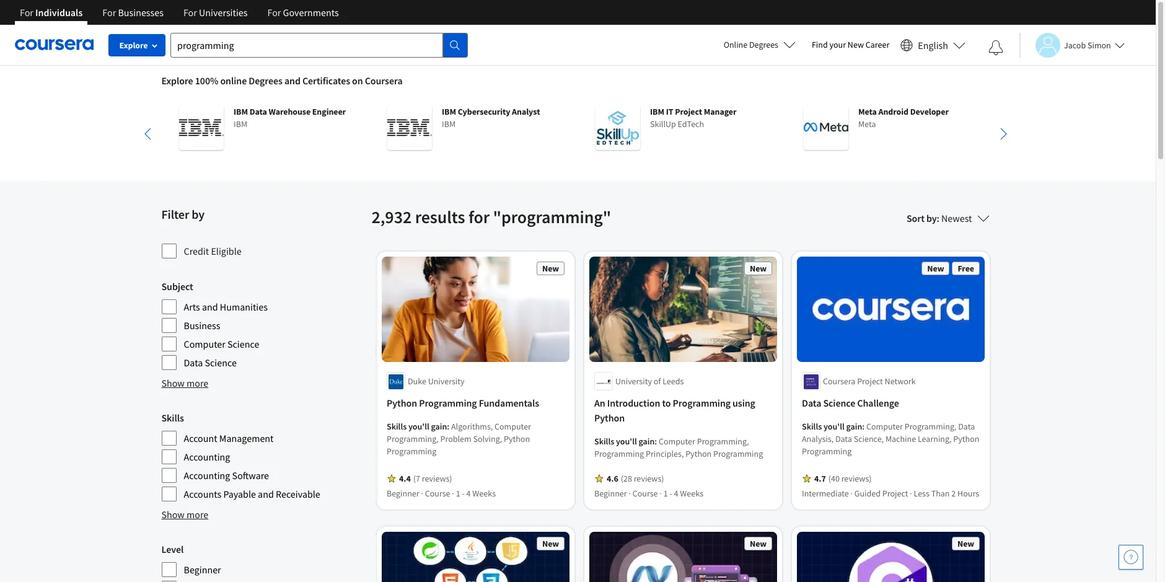 Task type: describe. For each thing, give the bounding box(es) containing it.
2 meta from the top
[[859, 118, 876, 130]]

jacob simon button
[[1020, 33, 1126, 57]]

warehouse
[[269, 106, 310, 117]]

jacob
[[1065, 39, 1087, 51]]

4.7 (40 reviews)
[[815, 473, 872, 485]]

: for python programming fundamentals
[[447, 421, 449, 433]]

(40
[[829, 473, 840, 485]]

course for introduction
[[633, 488, 658, 500]]

governments
[[283, 6, 339, 19]]

reviews) for introduction
[[634, 473, 664, 485]]

: left newest
[[937, 212, 940, 225]]

network
[[885, 376, 916, 387]]

coursera project network
[[823, 376, 916, 387]]

computer programming, programming principles, python programming
[[594, 436, 763, 460]]

accounting software
[[184, 469, 269, 482]]

by for sort
[[927, 212, 937, 225]]

skills for data science challenge
[[802, 421, 822, 433]]

programming down duke university
[[419, 397, 477, 410]]

analyst
[[512, 106, 540, 117]]

show more button for accounts
[[162, 507, 209, 522]]

filter
[[162, 207, 189, 222]]

beginner · course · 1 - 4 weeks for introduction
[[594, 488, 704, 500]]

(7
[[413, 473, 420, 485]]

of
[[654, 376, 661, 387]]

filter by
[[162, 207, 205, 222]]

data inside ibm data warehouse engineer ibm
[[249, 106, 267, 117]]

find your new career link
[[806, 37, 896, 53]]

algorithms,
[[451, 421, 493, 433]]

skills you'll gain : for introduction
[[594, 436, 659, 447]]

newest
[[942, 212, 973, 225]]

skills you'll gain : for programming
[[387, 421, 451, 433]]

more for data
[[187, 377, 209, 389]]

2 horizontal spatial and
[[285, 74, 301, 87]]

python inside algorithms, computer programming, problem solving, python programming
[[504, 434, 530, 445]]

for for individuals
[[20, 6, 33, 19]]

show notifications image
[[989, 40, 1004, 55]]

skills you'll gain : for science
[[802, 421, 867, 433]]

4.4 (7 reviews)
[[399, 473, 452, 485]]

4 for fundamentals
[[466, 488, 471, 500]]

ibm image for ibm cybersecurity analyst ibm
[[387, 105, 432, 150]]

jacob simon
[[1065, 39, 1112, 51]]

to
[[662, 397, 671, 410]]

programming, for an introduction to programming using python
[[697, 436, 749, 447]]

for for universities
[[184, 6, 197, 19]]

1 for programming
[[456, 488, 460, 500]]

intermediate · guided project · less than 2 hours
[[802, 488, 980, 500]]

sort by : newest
[[907, 212, 973, 225]]

explore 100% online degrees and certificates on coursera
[[162, 74, 403, 87]]

4 for to
[[674, 488, 679, 500]]

guided
[[855, 488, 881, 500]]

simon
[[1088, 39, 1112, 51]]

computer for computer science
[[184, 338, 226, 350]]

ibm cybersecurity analyst ibm
[[442, 106, 540, 130]]

science for data science
[[205, 357, 237, 369]]

course for programming
[[425, 488, 450, 500]]

5 · from the left
[[851, 488, 853, 500]]

explore for explore 100% online degrees and certificates on coursera
[[162, 74, 193, 87]]

gain for programming
[[431, 421, 447, 433]]

show more for data science
[[162, 377, 209, 389]]

find your new career
[[812, 39, 890, 50]]

4.6
[[607, 473, 618, 485]]

skills inside group
[[162, 412, 184, 424]]

2,932
[[372, 206, 412, 228]]

less
[[914, 488, 930, 500]]

computer science
[[184, 338, 259, 350]]

1 vertical spatial degrees
[[249, 74, 283, 87]]

show for accounts
[[162, 509, 185, 521]]

online
[[724, 39, 748, 50]]

level
[[162, 543, 184, 556]]

fundamentals
[[479, 397, 539, 410]]

online degrees button
[[714, 31, 806, 58]]

beginner · course · 1 - 4 weeks for programming
[[387, 488, 496, 500]]

4 · from the left
[[660, 488, 662, 500]]

programming down "using"
[[714, 449, 763, 460]]

introduction
[[607, 397, 660, 410]]

engineer
[[312, 106, 346, 117]]

2 university from the left
[[616, 376, 652, 387]]

it
[[666, 106, 674, 117]]

data science challenge link
[[802, 396, 980, 411]]

1 · from the left
[[421, 488, 423, 500]]

principles,
[[646, 449, 684, 460]]

businesses
[[118, 6, 164, 19]]

gain for introduction
[[639, 436, 655, 447]]

reviews) for programming
[[422, 473, 452, 485]]

android
[[879, 106, 909, 117]]

computer for computer programming, programming principles, python programming
[[659, 436, 696, 447]]

than
[[932, 488, 950, 500]]

python down 'duke'
[[387, 397, 417, 410]]

python programming fundamentals link
[[387, 396, 565, 411]]

ibm it project manager skillup edtech
[[650, 106, 737, 130]]

programming inside algorithms, computer programming, problem solving, python programming
[[387, 446, 436, 457]]

payable
[[224, 488, 256, 500]]

software
[[232, 469, 269, 482]]

leeds
[[663, 376, 684, 387]]

show for data
[[162, 377, 185, 389]]

4.6 (28 reviews)
[[607, 473, 664, 485]]

english
[[919, 39, 949, 51]]

2 · from the left
[[452, 488, 454, 500]]

for businesses
[[103, 6, 164, 19]]

"programming"
[[493, 206, 612, 228]]

6 · from the left
[[910, 488, 912, 500]]

arts
[[184, 301, 200, 313]]

cybersecurity
[[458, 106, 510, 117]]

beginner for python programming fundamentals
[[387, 488, 419, 500]]

data science
[[184, 357, 237, 369]]

show more for accounts payable and receivable
[[162, 509, 209, 521]]

problem
[[440, 434, 471, 445]]

for individuals
[[20, 6, 83, 19]]

degrees inside popup button
[[750, 39, 779, 50]]

computer for computer programming, data analysis, data science, machine learning, python programming
[[867, 421, 903, 433]]

science for data science challenge
[[824, 397, 856, 410]]

universities
[[199, 6, 248, 19]]

subject
[[162, 280, 193, 293]]

account
[[184, 432, 217, 445]]

help center image
[[1124, 550, 1139, 565]]

skillup
[[650, 118, 676, 130]]

programming inside an introduction to programming using python
[[673, 397, 731, 410]]

duke university
[[408, 376, 465, 387]]

programming, inside algorithms, computer programming, problem solving, python programming
[[387, 434, 439, 445]]

meta android developer meta
[[859, 106, 949, 130]]

arts and humanities
[[184, 301, 268, 313]]

subject group
[[162, 279, 364, 371]]

explore button
[[109, 34, 166, 56]]

university of leeds
[[616, 376, 684, 387]]

2 vertical spatial project
[[883, 488, 909, 500]]

skills for python programming fundamentals
[[387, 421, 407, 433]]

using
[[733, 397, 756, 410]]

individuals
[[35, 6, 83, 19]]



Task type: vqa. For each thing, say whether or not it's contained in the screenshot.
OF
yes



Task type: locate. For each thing, give the bounding box(es) containing it.
:
[[937, 212, 940, 225], [447, 421, 449, 433], [863, 421, 865, 433], [655, 436, 657, 447]]

0 vertical spatial meta
[[859, 106, 877, 117]]

new
[[848, 39, 865, 50], [542, 263, 559, 274], [750, 263, 767, 274], [928, 263, 945, 274], [542, 539, 559, 550], [750, 539, 767, 550], [958, 539, 975, 550]]

for left businesses
[[103, 6, 116, 19]]

accounting for accounting
[[184, 451, 230, 463]]

ibm for ibm data warehouse engineer ibm
[[234, 106, 248, 117]]

coursera up data science challenge
[[823, 376, 856, 387]]

project inside ibm it project manager skillup edtech
[[675, 106, 702, 117]]

python right principles,
[[686, 449, 712, 460]]

0 horizontal spatial ibm image
[[179, 105, 224, 150]]

beginner
[[387, 488, 419, 500], [594, 488, 627, 500], [184, 564, 221, 576]]

computer up principles,
[[659, 436, 696, 447]]

programming down analysis, at right
[[802, 446, 852, 457]]

for governments
[[268, 6, 339, 19]]

3 for from the left
[[184, 6, 197, 19]]

skills you'll gain : up analysis, at right
[[802, 421, 867, 433]]

skills up 4.4
[[387, 421, 407, 433]]

intermediate
[[802, 488, 849, 500]]

english button
[[896, 25, 971, 65]]

2 ibm image from the left
[[387, 105, 432, 150]]

manager
[[704, 106, 737, 117]]

computer inside algorithms, computer programming, problem solving, python programming
[[495, 421, 531, 433]]

1 horizontal spatial university
[[616, 376, 652, 387]]

1 horizontal spatial reviews)
[[634, 473, 664, 485]]

accounting for accounting software
[[184, 469, 230, 482]]

you'll
[[408, 421, 429, 433], [824, 421, 845, 433], [616, 436, 637, 447]]

ibm inside ibm it project manager skillup edtech
[[650, 106, 665, 117]]

: for an introduction to programming using python
[[655, 436, 657, 447]]

1 vertical spatial project
[[858, 376, 883, 387]]

programming,
[[905, 421, 957, 433], [387, 434, 439, 445], [697, 436, 749, 447]]

eligible
[[211, 245, 242, 257]]

- down principles,
[[670, 488, 672, 500]]

show up the level
[[162, 509, 185, 521]]

duke
[[408, 376, 426, 387]]

0 horizontal spatial explore
[[119, 40, 148, 51]]

reviews) for science
[[842, 473, 872, 485]]

2 1 from the left
[[664, 488, 668, 500]]

and inside 'subject' group
[[202, 301, 218, 313]]

2 for from the left
[[103, 6, 116, 19]]

1 horizontal spatial course
[[633, 488, 658, 500]]

1 university from the left
[[428, 376, 465, 387]]

2 reviews) from the left
[[634, 473, 664, 485]]

0 horizontal spatial course
[[425, 488, 450, 500]]

2 4 from the left
[[674, 488, 679, 500]]

0 vertical spatial more
[[187, 377, 209, 389]]

science down computer science
[[205, 357, 237, 369]]

free
[[958, 263, 975, 274]]

1 horizontal spatial you'll
[[616, 436, 637, 447]]

beginner for an introduction to programming using python
[[594, 488, 627, 500]]

- down algorithms, computer programming, problem solving, python programming at the left bottom
[[462, 488, 465, 500]]

management
[[219, 432, 274, 445]]

show more button down data science
[[162, 376, 209, 391]]

0 vertical spatial science
[[228, 338, 259, 350]]

programming up 4.6
[[594, 449, 644, 460]]

beginner · course · 1 - 4 weeks
[[387, 488, 496, 500], [594, 488, 704, 500]]

1 vertical spatial and
[[202, 301, 218, 313]]

2 horizontal spatial beginner
[[594, 488, 627, 500]]

machine
[[886, 434, 916, 445]]

you'll for introduction
[[616, 436, 637, 447]]

explore for explore
[[119, 40, 148, 51]]

explore down for businesses
[[119, 40, 148, 51]]

2 - from the left
[[670, 488, 672, 500]]

2 horizontal spatial skills you'll gain :
[[802, 421, 867, 433]]

for left individuals
[[20, 6, 33, 19]]

1 vertical spatial more
[[187, 509, 209, 521]]

you'll for science
[[824, 421, 845, 433]]

by right filter
[[192, 207, 205, 222]]

0 vertical spatial accounting
[[184, 451, 230, 463]]

beginner · course · 1 - 4 weeks down '4.6 (28 reviews)'
[[594, 488, 704, 500]]

0 horizontal spatial and
[[202, 301, 218, 313]]

0 vertical spatial and
[[285, 74, 301, 87]]

None search field
[[171, 33, 468, 57]]

1 horizontal spatial ibm image
[[387, 105, 432, 150]]

2 show more from the top
[[162, 509, 209, 521]]

1 horizontal spatial coursera
[[823, 376, 856, 387]]

(28
[[621, 473, 632, 485]]

4 for from the left
[[268, 6, 281, 19]]

you'll for programming
[[408, 421, 429, 433]]

0 horizontal spatial university
[[428, 376, 465, 387]]

python inside the computer programming, programming principles, python programming
[[686, 449, 712, 460]]

1 course from the left
[[425, 488, 450, 500]]

- for fundamentals
[[462, 488, 465, 500]]

solving,
[[473, 434, 502, 445]]

science down humanities
[[228, 338, 259, 350]]

python programming fundamentals
[[387, 397, 539, 410]]

receivable
[[276, 488, 321, 500]]

you'll up (28
[[616, 436, 637, 447]]

0 vertical spatial coursera
[[365, 74, 403, 87]]

2 accounting from the top
[[184, 469, 230, 482]]

meta
[[859, 106, 877, 117], [859, 118, 876, 130]]

gain up science,
[[847, 421, 863, 433]]

0 vertical spatial project
[[675, 106, 702, 117]]

humanities
[[220, 301, 268, 313]]

meta right meta image
[[859, 118, 876, 130]]

0 horizontal spatial 4
[[466, 488, 471, 500]]

programming up (7
[[387, 446, 436, 457]]

0 vertical spatial show
[[162, 377, 185, 389]]

1 horizontal spatial and
[[258, 488, 274, 500]]

1 horizontal spatial -
[[670, 488, 672, 500]]

python inside computer programming, data analysis, data science, machine learning, python programming
[[954, 434, 980, 445]]

: for data science challenge
[[863, 421, 865, 433]]

1 more from the top
[[187, 377, 209, 389]]

for universities
[[184, 6, 248, 19]]

level group
[[162, 542, 364, 582]]

more down accounts
[[187, 509, 209, 521]]

1 horizontal spatial explore
[[162, 74, 193, 87]]

challenge
[[858, 397, 899, 410]]

project up edtech
[[675, 106, 702, 117]]

2 horizontal spatial gain
[[847, 421, 863, 433]]

skills up 4.6
[[594, 436, 614, 447]]

0 horizontal spatial skills you'll gain :
[[387, 421, 451, 433]]

2 horizontal spatial programming,
[[905, 421, 957, 433]]

- for to
[[670, 488, 672, 500]]

weeks down solving,
[[472, 488, 496, 500]]

course down '4.4 (7 reviews)'
[[425, 488, 450, 500]]

1 horizontal spatial beginner · course · 1 - 4 weeks
[[594, 488, 704, 500]]

meta image
[[804, 105, 849, 150]]

ibm for ibm cybersecurity analyst ibm
[[442, 106, 456, 117]]

0 horizontal spatial 1
[[456, 488, 460, 500]]

1 vertical spatial show more
[[162, 509, 209, 521]]

1 - from the left
[[462, 488, 465, 500]]

credit
[[184, 245, 209, 257]]

science,
[[854, 434, 884, 445]]

4 down algorithms, computer programming, problem solving, python programming at the left bottom
[[466, 488, 471, 500]]

0 horizontal spatial gain
[[431, 421, 447, 433]]

2 beginner · course · 1 - 4 weeks from the left
[[594, 488, 704, 500]]

1 horizontal spatial beginner
[[387, 488, 419, 500]]

certificates
[[303, 74, 350, 87]]

show
[[162, 377, 185, 389], [162, 509, 185, 521]]

What do you want to learn? text field
[[171, 33, 443, 57]]

show down data science
[[162, 377, 185, 389]]

coursera right on
[[365, 74, 403, 87]]

0 horizontal spatial reviews)
[[422, 473, 452, 485]]

more down data science
[[187, 377, 209, 389]]

and right 'arts' on the left of page
[[202, 301, 218, 313]]

1 horizontal spatial 1
[[664, 488, 668, 500]]

an
[[594, 397, 605, 410]]

online degrees
[[724, 39, 779, 50]]

4
[[466, 488, 471, 500], [674, 488, 679, 500]]

learning,
[[918, 434, 952, 445]]

for left universities
[[184, 6, 197, 19]]

programming, up learning,
[[905, 421, 957, 433]]

weeks for to
[[680, 488, 704, 500]]

skills you'll gain :
[[387, 421, 451, 433], [802, 421, 867, 433], [594, 436, 659, 447]]

0 horizontal spatial you'll
[[408, 421, 429, 433]]

programming, for data science challenge
[[905, 421, 957, 433]]

python inside an introduction to programming using python
[[594, 412, 625, 424]]

beginner inside level group
[[184, 564, 221, 576]]

university up introduction
[[616, 376, 652, 387]]

and up warehouse
[[285, 74, 301, 87]]

reviews) up guided
[[842, 473, 872, 485]]

1 4 from the left
[[466, 488, 471, 500]]

project left less
[[883, 488, 909, 500]]

you'll up analysis, at right
[[824, 421, 845, 433]]

computer up science,
[[867, 421, 903, 433]]

programming, up (7
[[387, 434, 439, 445]]

1 horizontal spatial 4
[[674, 488, 679, 500]]

4 down principles,
[[674, 488, 679, 500]]

1 beginner · course · 1 - 4 weeks from the left
[[387, 488, 496, 500]]

python right learning,
[[954, 434, 980, 445]]

meta left android
[[859, 106, 877, 117]]

0 horizontal spatial weeks
[[472, 488, 496, 500]]

1 for from the left
[[20, 6, 33, 19]]

weeks
[[472, 488, 496, 500], [680, 488, 704, 500]]

show more down accounts
[[162, 509, 209, 521]]

1 horizontal spatial weeks
[[680, 488, 704, 500]]

show more button for data
[[162, 376, 209, 391]]

you'll down 'duke'
[[408, 421, 429, 433]]

ibm image for ibm data warehouse engineer ibm
[[179, 105, 224, 150]]

for
[[469, 206, 490, 228]]

science for computer science
[[228, 338, 259, 350]]

3 reviews) from the left
[[842, 473, 872, 485]]

skills you'll gain : up problem
[[387, 421, 451, 433]]

find
[[812, 39, 828, 50]]

: up problem
[[447, 421, 449, 433]]

0 horizontal spatial beginner · course · 1 - 4 weeks
[[387, 488, 496, 500]]

skills group
[[162, 411, 364, 502]]

2 show more button from the top
[[162, 507, 209, 522]]

computer inside 'subject' group
[[184, 338, 226, 350]]

sort
[[907, 212, 925, 225]]

coursera
[[365, 74, 403, 87], [823, 376, 856, 387]]

programming, inside the computer programming, programming principles, python programming
[[697, 436, 749, 447]]

data inside 'subject' group
[[184, 357, 203, 369]]

for for businesses
[[103, 6, 116, 19]]

3 · from the left
[[629, 488, 631, 500]]

0 horizontal spatial -
[[462, 488, 465, 500]]

1 reviews) from the left
[[422, 473, 452, 485]]

skills up account
[[162, 412, 184, 424]]

hours
[[958, 488, 980, 500]]

python right solving,
[[504, 434, 530, 445]]

1 down '4.6 (28 reviews)'
[[664, 488, 668, 500]]

and inside skills group
[[258, 488, 274, 500]]

by
[[192, 207, 205, 222], [927, 212, 937, 225]]

explore left 100%
[[162, 74, 193, 87]]

programming, down "using"
[[697, 436, 749, 447]]

data science challenge
[[802, 397, 899, 410]]

0 horizontal spatial by
[[192, 207, 205, 222]]

weeks down the computer programming, programming principles, python programming
[[680, 488, 704, 500]]

4.7
[[815, 473, 826, 485]]

show more down data science
[[162, 377, 209, 389]]

1 weeks from the left
[[472, 488, 496, 500]]

weeks for fundamentals
[[472, 488, 496, 500]]

1 horizontal spatial gain
[[639, 436, 655, 447]]

1 vertical spatial explore
[[162, 74, 193, 87]]

beginner · course · 1 - 4 weeks down '4.4 (7 reviews)'
[[387, 488, 496, 500]]

1 show more from the top
[[162, 377, 209, 389]]

1 accounting from the top
[[184, 451, 230, 463]]

gain up problem
[[431, 421, 447, 433]]

algorithms, computer programming, problem solving, python programming
[[387, 421, 531, 457]]

skills up analysis, at right
[[802, 421, 822, 433]]

skills you'll gain : up (28
[[594, 436, 659, 447]]

skillup edtech image
[[596, 105, 640, 150]]

computer down the "fundamentals"
[[495, 421, 531, 433]]

100%
[[195, 74, 219, 87]]

1 vertical spatial science
[[205, 357, 237, 369]]

1 vertical spatial meta
[[859, 118, 876, 130]]

and
[[285, 74, 301, 87], [202, 301, 218, 313], [258, 488, 274, 500]]

1 horizontal spatial programming,
[[697, 436, 749, 447]]

1 horizontal spatial skills you'll gain :
[[594, 436, 659, 447]]

1 1 from the left
[[456, 488, 460, 500]]

0 horizontal spatial coursera
[[365, 74, 403, 87]]

1 for introduction
[[664, 488, 668, 500]]

2 horizontal spatial you'll
[[824, 421, 845, 433]]

computer down business on the bottom of the page
[[184, 338, 226, 350]]

for
[[20, 6, 33, 19], [103, 6, 116, 19], [184, 6, 197, 19], [268, 6, 281, 19]]

show more button down accounts
[[162, 507, 209, 522]]

2 vertical spatial science
[[824, 397, 856, 410]]

python down an
[[594, 412, 625, 424]]

: up principles,
[[655, 436, 657, 447]]

1 horizontal spatial by
[[927, 212, 937, 225]]

credit eligible
[[184, 245, 242, 257]]

1 meta from the top
[[859, 106, 877, 117]]

programming inside computer programming, data analysis, data science, machine learning, python programming
[[802, 446, 852, 457]]

0 horizontal spatial degrees
[[249, 74, 283, 87]]

0 vertical spatial show more
[[162, 377, 209, 389]]

project up challenge
[[858, 376, 883, 387]]

computer inside the computer programming, programming principles, python programming
[[659, 436, 696, 447]]

results
[[415, 206, 465, 228]]

0 vertical spatial degrees
[[750, 39, 779, 50]]

ibm image
[[179, 105, 224, 150], [387, 105, 432, 150]]

2 course from the left
[[633, 488, 658, 500]]

account management
[[184, 432, 274, 445]]

·
[[421, 488, 423, 500], [452, 488, 454, 500], [629, 488, 631, 500], [660, 488, 662, 500], [851, 488, 853, 500], [910, 488, 912, 500]]

show more button
[[162, 376, 209, 391], [162, 507, 209, 522]]

banner navigation
[[10, 0, 349, 34]]

ibm
[[234, 106, 248, 117], [442, 106, 456, 117], [650, 106, 665, 117], [234, 118, 247, 130], [442, 118, 456, 130]]

edtech
[[678, 118, 704, 130]]

ibm for ibm it project manager skillup edtech
[[650, 106, 665, 117]]

coursera image
[[15, 35, 94, 55]]

your
[[830, 39, 847, 50]]

skills
[[162, 412, 184, 424], [387, 421, 407, 433], [802, 421, 822, 433], [594, 436, 614, 447]]

: up science,
[[863, 421, 865, 433]]

1 down algorithms, computer programming, problem solving, python programming at the left bottom
[[456, 488, 460, 500]]

university up python programming fundamentals
[[428, 376, 465, 387]]

2 weeks from the left
[[680, 488, 704, 500]]

accounting up accounts
[[184, 469, 230, 482]]

explore
[[119, 40, 148, 51], [162, 74, 193, 87]]

and down software
[[258, 488, 274, 500]]

accounting down account
[[184, 451, 230, 463]]

skills for an introduction to programming using python
[[594, 436, 614, 447]]

2
[[952, 488, 956, 500]]

1 vertical spatial coursera
[[823, 376, 856, 387]]

1 show from the top
[[162, 377, 185, 389]]

2 horizontal spatial reviews)
[[842, 473, 872, 485]]

course
[[425, 488, 450, 500], [633, 488, 658, 500]]

explore inside dropdown button
[[119, 40, 148, 51]]

programming, inside computer programming, data analysis, data science, machine learning, python programming
[[905, 421, 957, 433]]

1 ibm image from the left
[[179, 105, 224, 150]]

1 vertical spatial show
[[162, 509, 185, 521]]

developer
[[911, 106, 949, 117]]

0 vertical spatial show more button
[[162, 376, 209, 391]]

gain up principles,
[[639, 436, 655, 447]]

an introduction to programming using python link
[[594, 396, 772, 426]]

computer inside computer programming, data analysis, data science, machine learning, python programming
[[867, 421, 903, 433]]

analysis,
[[802, 434, 834, 445]]

science down coursera project network
[[824, 397, 856, 410]]

1 horizontal spatial degrees
[[750, 39, 779, 50]]

data
[[249, 106, 267, 117], [184, 357, 203, 369], [802, 397, 822, 410], [959, 421, 975, 433], [836, 434, 852, 445]]

online
[[220, 74, 247, 87]]

0 horizontal spatial programming,
[[387, 434, 439, 445]]

1 show more button from the top
[[162, 376, 209, 391]]

2 show from the top
[[162, 509, 185, 521]]

gain for science
[[847, 421, 863, 433]]

1
[[456, 488, 460, 500], [664, 488, 668, 500]]

2,932 results for "programming"
[[372, 206, 612, 228]]

0 horizontal spatial beginner
[[184, 564, 221, 576]]

2 vertical spatial and
[[258, 488, 274, 500]]

reviews) right (7
[[422, 473, 452, 485]]

programming right the "to"
[[673, 397, 731, 410]]

course down '4.6 (28 reviews)'
[[633, 488, 658, 500]]

by right sort on the right top of the page
[[927, 212, 937, 225]]

computer programming, data analysis, data science, machine learning, python programming
[[802, 421, 980, 457]]

reviews) right (28
[[634, 473, 664, 485]]

for for governments
[[268, 6, 281, 19]]

ibm data warehouse engineer ibm
[[234, 106, 346, 130]]

1 vertical spatial show more button
[[162, 507, 209, 522]]

by for filter
[[192, 207, 205, 222]]

1 vertical spatial accounting
[[184, 469, 230, 482]]

0 vertical spatial explore
[[119, 40, 148, 51]]

more for accounts
[[187, 509, 209, 521]]

for left "governments"
[[268, 6, 281, 19]]

4.4
[[399, 473, 411, 485]]

2 more from the top
[[187, 509, 209, 521]]



